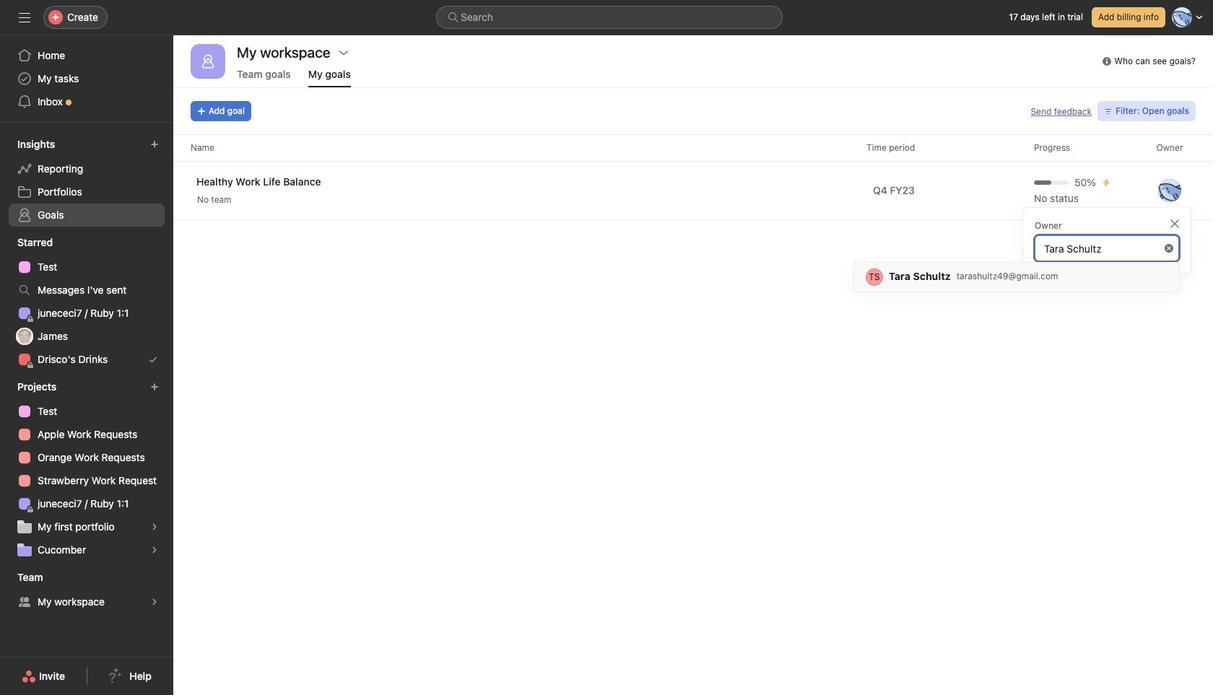 Task type: vqa. For each thing, say whether or not it's contained in the screenshot.
Toggle owner popover image
yes



Task type: describe. For each thing, give the bounding box(es) containing it.
global element
[[0, 35, 173, 122]]

see details, my first portfolio image
[[150, 523, 159, 532]]

hide sidebar image
[[19, 12, 30, 23]]

close image
[[1170, 218, 1181, 230]]

show options image
[[338, 47, 350, 59]]

projects element
[[0, 374, 173, 565]]



Task type: locate. For each thing, give the bounding box(es) containing it.
remove image
[[1165, 244, 1174, 253]]

insights element
[[0, 131, 173, 230]]

Name or email text field
[[1035, 236, 1180, 262]]

new insights image
[[150, 140, 159, 149]]

starred element
[[0, 230, 173, 374]]

teams element
[[0, 565, 173, 617]]

list box
[[436, 6, 783, 29]]

new project or portfolio image
[[150, 383, 159, 392]]

see details, my workspace image
[[150, 598, 159, 607]]

see details, cucomber image
[[150, 546, 159, 555]]

toggle owner popover image
[[1159, 179, 1182, 202]]



